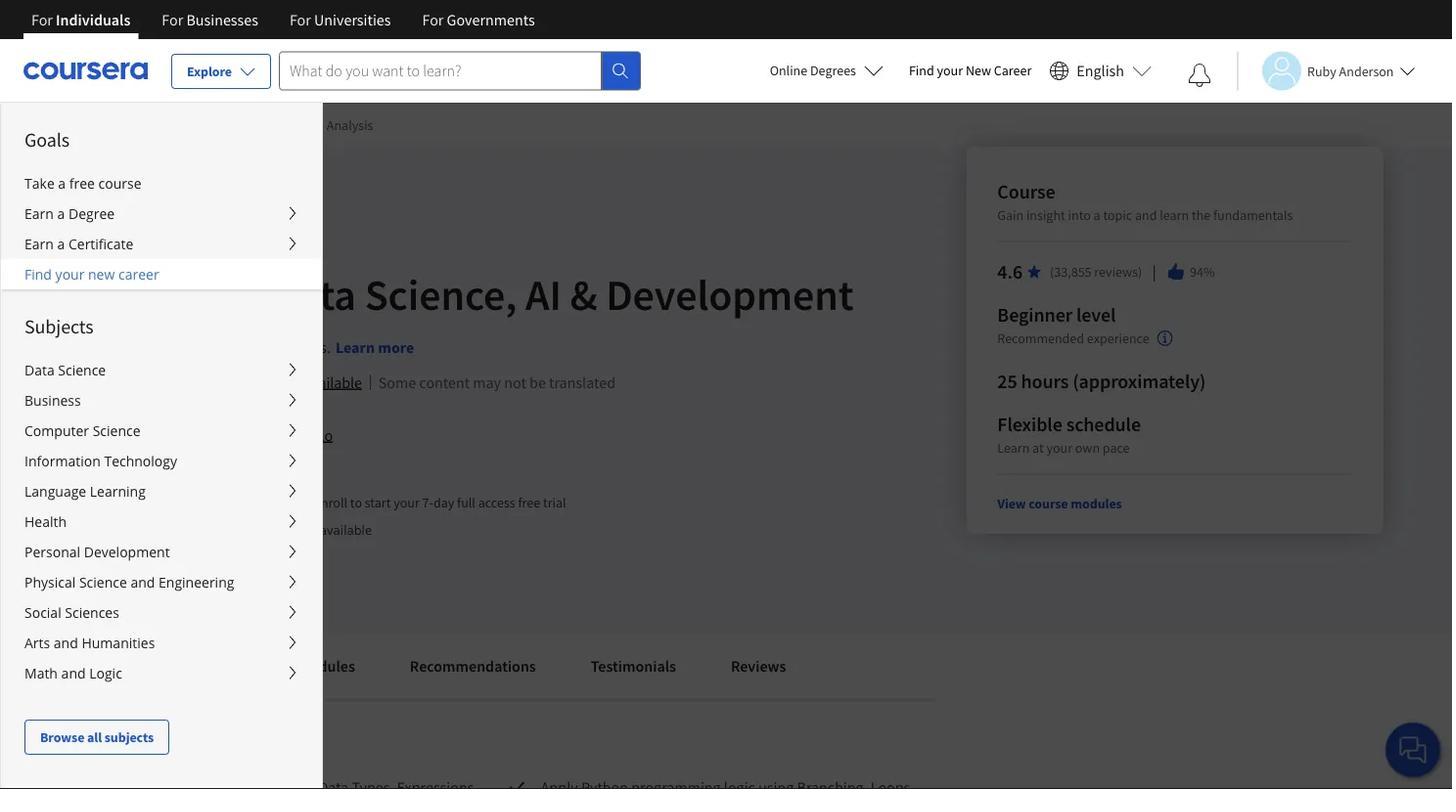 Task type: vqa. For each thing, say whether or not it's contained in the screenshot.
"Help Center" icon
no



Task type: describe. For each thing, give the bounding box(es) containing it.
universities
[[314, 10, 391, 29]]

level
[[1077, 303, 1116, 327]]

for for individuals
[[31, 10, 53, 29]]

new
[[88, 265, 115, 284]]

aid
[[299, 521, 317, 539]]

enroll inside try for free: enroll to start your 7-day full access free trial financial aid available
[[314, 494, 348, 512]]

business
[[24, 391, 81, 410]]

view course modules link
[[998, 495, 1122, 513]]

subjects
[[104, 729, 154, 747]]

subjects
[[24, 315, 94, 339]]

and up social sciences dropdown button
[[131, 574, 155, 592]]

try
[[243, 494, 261, 512]]

individuals
[[56, 10, 130, 29]]

is
[[146, 338, 156, 357]]

already
[[126, 565, 175, 584]]

instructor:
[[114, 426, 182, 445]]

english inside button
[[1077, 61, 1125, 81]]

0 vertical spatial learn
[[336, 338, 375, 357]]

find for find your new career
[[24, 265, 52, 284]]

a inside course gain insight into a topic and learn the fundamentals
[[1094, 207, 1101, 224]]

online
[[770, 62, 808, 79]]

recommendations
[[410, 657, 536, 676]]

data analysis
[[298, 116, 373, 134]]

insight
[[1027, 207, 1066, 224]]

physical
[[24, 574, 76, 592]]

social sciences button
[[1, 598, 322, 628]]

enrolled
[[178, 565, 232, 584]]

data for data science
[[24, 361, 55, 380]]

full
[[457, 494, 476, 512]]

joseph santarcangelo image
[[71, 421, 101, 450]]

trial
[[543, 494, 566, 512]]

(33,855
[[1050, 263, 1092, 281]]

into
[[1068, 207, 1091, 224]]

&
[[570, 267, 598, 322]]

for universities
[[290, 10, 391, 29]]

topic
[[1103, 207, 1133, 224]]

joseph santarcangelo link
[[188, 426, 333, 445]]

reviews
[[731, 657, 786, 676]]

science for computer
[[93, 422, 140, 440]]

math
[[24, 665, 58, 683]]

find your new career
[[24, 265, 159, 284]]

earn a degree
[[24, 205, 115, 223]]

schedule
[[1066, 413, 1141, 437]]

engineering
[[159, 574, 234, 592]]

at
[[1033, 439, 1044, 457]]

enroll for free button
[[69, 484, 228, 547]]

view
[[998, 495, 1026, 513]]

modules
[[1071, 495, 1122, 513]]

this
[[69, 338, 96, 357]]

course for this
[[99, 338, 142, 357]]

language
[[24, 483, 86, 501]]

social
[[24, 604, 61, 622]]

94%
[[1190, 263, 1215, 281]]

access
[[478, 494, 515, 512]]

recommendations link
[[398, 645, 548, 688]]

translated
[[549, 373, 616, 392]]

recommended
[[998, 330, 1085, 348]]

data science
[[24, 361, 106, 380]]

1 vertical spatial english
[[160, 373, 208, 392]]

8 languages available
[[224, 373, 362, 392]]

view course modules
[[998, 495, 1122, 513]]

(33,855 reviews) |
[[1050, 261, 1159, 282]]

show notifications image
[[1188, 64, 1212, 87]]

available inside try for free: enroll to start your 7-day full access free trial financial aid available
[[320, 521, 372, 539]]

your inside explore menu "element"
[[55, 265, 85, 284]]

fundamentals
[[1214, 207, 1293, 224]]

8 languages available button
[[224, 371, 362, 394]]

for individuals
[[31, 10, 130, 29]]

your left "new"
[[937, 62, 963, 79]]

0 horizontal spatial learn
[[166, 735, 209, 759]]

what
[[69, 735, 112, 759]]

25
[[998, 369, 1018, 394]]

taught
[[96, 373, 141, 392]]

1 vertical spatial data
[[271, 267, 356, 322]]

25 hours (approximately)
[[998, 369, 1206, 394]]

your inside try for free: enroll to start your 7-day full access free trial financial aid available
[[394, 494, 420, 512]]

free inside take a free course 'link'
[[69, 174, 95, 193]]

earn a certificate button
[[1, 229, 322, 259]]

what you'll learn
[[69, 735, 209, 759]]

earn for earn a certificate
[[24, 235, 54, 253]]

testimonials link
[[579, 645, 688, 688]]

businesses
[[186, 10, 258, 29]]

career
[[118, 265, 159, 284]]

testimonials
[[591, 657, 676, 676]]

humanities
[[82, 634, 155, 653]]

reviews)
[[1095, 263, 1142, 281]]

certificate
[[68, 235, 133, 253]]

data analysis link
[[290, 108, 381, 143]]

browse all subjects
[[40, 729, 154, 747]]

your inside flexible schedule learn at your own pace
[[1047, 439, 1073, 457]]

learning
[[90, 483, 146, 501]]

course inside 'link'
[[98, 174, 141, 193]]

goals
[[24, 128, 69, 152]]

python for data science, ai & development
[[69, 267, 854, 322]]

business button
[[1, 386, 322, 416]]

a for certificate
[[57, 235, 65, 253]]

and inside course gain insight into a topic and learn the fundamentals
[[1135, 207, 1157, 224]]

for for governments
[[422, 10, 444, 29]]

programs.
[[264, 338, 331, 357]]

be
[[530, 373, 546, 392]]

science for data
[[58, 361, 106, 380]]



Task type: locate. For each thing, give the bounding box(es) containing it.
0 vertical spatial development
[[606, 267, 854, 322]]

reviews link
[[719, 645, 798, 688]]

2 for from the left
[[162, 10, 183, 29]]

your left new
[[55, 265, 85, 284]]

free:
[[283, 494, 311, 512]]

english right career
[[1077, 61, 1125, 81]]

0 vertical spatial data
[[298, 116, 324, 134]]

course
[[998, 180, 1056, 204]]

1 for from the left
[[31, 10, 53, 29]]

explore button
[[171, 54, 271, 89]]

free left trial
[[518, 494, 540, 512]]

available down programs.
[[304, 373, 362, 392]]

1 horizontal spatial find
[[909, 62, 934, 79]]

personal
[[24, 543, 80, 562]]

for left "universities"
[[290, 10, 311, 29]]

computer science
[[24, 422, 140, 440]]

information technology button
[[1, 446, 322, 477]]

the
[[1192, 207, 1211, 224]]

financial
[[243, 521, 295, 539]]

3 for from the left
[[290, 10, 311, 29]]

flexible
[[998, 413, 1063, 437]]

information technology
[[24, 452, 177, 471]]

2 vertical spatial data
[[24, 361, 55, 380]]

1 horizontal spatial development
[[606, 267, 854, 322]]

0 horizontal spatial find
[[24, 265, 52, 284]]

close image
[[1177, 122, 1203, 148], [1177, 122, 1203, 148], [1177, 122, 1203, 148], [1177, 122, 1203, 148], [1177, 122, 1203, 148], [1177, 122, 1203, 148], [1177, 122, 1203, 148]]

for left individuals
[[31, 10, 53, 29]]

in
[[144, 373, 157, 392]]

earn a degree button
[[1, 199, 322, 229]]

find
[[909, 62, 934, 79], [24, 265, 52, 284]]

0 vertical spatial science
[[58, 361, 106, 380]]

math and logic
[[24, 665, 122, 683]]

available inside button
[[304, 373, 362, 392]]

a for degree
[[57, 205, 65, 223]]

learn left the
[[1160, 207, 1189, 224]]

online degrees
[[770, 62, 856, 79]]

1 vertical spatial learn
[[998, 439, 1030, 457]]

course
[[98, 174, 141, 193], [99, 338, 142, 357], [1029, 495, 1068, 513]]

python
[[69, 267, 202, 322]]

enroll
[[314, 494, 348, 512], [100, 497, 141, 517]]

menu item
[[321, 102, 1241, 790]]

for left businesses
[[162, 10, 183, 29]]

0 vertical spatial available
[[304, 373, 362, 392]]

and right topic
[[1135, 207, 1157, 224]]

gain
[[998, 207, 1024, 224]]

santarcangelo
[[239, 426, 333, 445]]

1 horizontal spatial enroll
[[314, 494, 348, 512]]

0 horizontal spatial enroll
[[100, 497, 141, 517]]

find inside explore menu "element"
[[24, 265, 52, 284]]

computer science button
[[1, 416, 322, 446]]

learn inside course gain insight into a topic and learn the fundamentals
[[1160, 207, 1189, 224]]

browse all subjects button
[[24, 720, 169, 756]]

2 vertical spatial course
[[1029, 495, 1068, 513]]

coursera image
[[23, 55, 148, 86]]

data science button
[[1, 355, 322, 386]]

banner navigation
[[16, 0, 551, 39]]

find your new career link
[[1, 259, 322, 290]]

arts and humanities button
[[1, 628, 322, 659]]

start
[[365, 494, 391, 512]]

you'll
[[115, 735, 162, 759]]

data
[[298, 116, 324, 134], [271, 267, 356, 322], [24, 361, 55, 380]]

0 horizontal spatial english
[[160, 373, 208, 392]]

science up information technology
[[93, 422, 140, 440]]

1 vertical spatial science
[[93, 422, 140, 440]]

data inside popup button
[[24, 361, 55, 380]]

english button
[[1042, 39, 1160, 103]]

close image
[[1177, 122, 1203, 148], [1177, 122, 1203, 148], [1177, 122, 1203, 148], [1177, 122, 1203, 148], [1177, 122, 1203, 148], [1177, 122, 1203, 148]]

earn a certificate
[[24, 235, 133, 253]]

0 vertical spatial english
[[1077, 61, 1125, 81]]

2 vertical spatial science
[[79, 574, 127, 592]]

0 vertical spatial find
[[909, 62, 934, 79]]

find down earn a certificate
[[24, 265, 52, 284]]

this course is part of multiple programs. learn more
[[69, 338, 414, 357]]

for inside button
[[144, 497, 163, 517]]

a inside dropdown button
[[57, 205, 65, 223]]

a right into
[[1094, 207, 1101, 224]]

and right arts
[[54, 634, 78, 653]]

some
[[379, 373, 416, 392]]

for for try
[[264, 494, 280, 512]]

group containing goals
[[0, 102, 1241, 790]]

language learning
[[24, 483, 146, 501]]

find your new career
[[909, 62, 1032, 79]]

arts and humanities
[[24, 634, 155, 653]]

for for businesses
[[162, 10, 183, 29]]

free
[[69, 174, 95, 193], [518, 494, 540, 512]]

earn inside earn a certificate dropdown button
[[24, 235, 54, 253]]

course gain insight into a topic and learn the fundamentals
[[998, 180, 1293, 224]]

1 vertical spatial earn
[[24, 235, 54, 253]]

anderson
[[1339, 62, 1394, 80]]

1 earn from the top
[[24, 205, 54, 223]]

math and logic button
[[1, 659, 322, 689]]

development inside popup button
[[84, 543, 170, 562]]

find left "new"
[[909, 62, 934, 79]]

content
[[419, 373, 470, 392]]

0 vertical spatial earn
[[24, 205, 54, 223]]

a inside 'link'
[[58, 174, 66, 193]]

course left "is"
[[99, 338, 142, 357]]

1 horizontal spatial learn
[[1160, 207, 1189, 224]]

earn down earn a degree
[[24, 235, 54, 253]]

free up degree
[[69, 174, 95, 193]]

chat with us image
[[1398, 735, 1429, 766]]

science for physical
[[79, 574, 127, 592]]

1 horizontal spatial learn
[[998, 439, 1030, 457]]

4 for from the left
[[422, 10, 444, 29]]

language learning button
[[1, 477, 322, 507]]

science down this
[[58, 361, 106, 380]]

1 vertical spatial learn
[[166, 735, 209, 759]]

course up degree
[[98, 174, 141, 193]]

0 vertical spatial free
[[69, 174, 95, 193]]

taught in english
[[96, 373, 208, 392]]

pace
[[1103, 439, 1130, 457]]

7-
[[422, 494, 433, 512]]

and inside dropdown button
[[54, 634, 78, 653]]

data up programs.
[[271, 267, 356, 322]]

ibm image
[[69, 209, 187, 253]]

for businesses
[[162, 10, 258, 29]]

data left analysis on the left top
[[298, 116, 324, 134]]

for up the what do you want to learn? text field
[[422, 10, 444, 29]]

1 horizontal spatial free
[[518, 494, 540, 512]]

learn inside flexible schedule learn at your own pace
[[998, 439, 1030, 457]]

for for universities
[[290, 10, 311, 29]]

1 horizontal spatial english
[[1077, 61, 1125, 81]]

0 horizontal spatial development
[[84, 543, 170, 562]]

for for enroll
[[144, 497, 163, 517]]

health
[[24, 513, 67, 531]]

degree
[[68, 205, 115, 223]]

1 vertical spatial free
[[518, 494, 540, 512]]

for for python
[[210, 267, 263, 322]]

free inside try for free: enroll to start your 7-day full access free trial financial aid available
[[518, 494, 540, 512]]

enroll inside button
[[100, 497, 141, 517]]

0 vertical spatial learn
[[1160, 207, 1189, 224]]

own
[[1075, 439, 1100, 457]]

a for free
[[58, 174, 66, 193]]

free
[[166, 497, 196, 517]]

What do you want to learn? text field
[[279, 51, 602, 91]]

english right in
[[160, 373, 208, 392]]

career
[[994, 62, 1032, 79]]

a inside dropdown button
[[57, 235, 65, 253]]

health button
[[1, 507, 322, 537]]

677,721
[[69, 565, 123, 584]]

personal development button
[[1, 537, 322, 568]]

a down earn a degree
[[57, 235, 65, 253]]

instructor: joseph santarcangelo
[[114, 426, 333, 445]]

1 vertical spatial available
[[320, 521, 372, 539]]

learn left the more on the left
[[336, 338, 375, 357]]

information
[[24, 452, 101, 471]]

data for data analysis
[[298, 116, 324, 134]]

joseph
[[188, 426, 236, 445]]

day
[[433, 494, 454, 512]]

analysis
[[327, 116, 373, 134]]

learn left at at the right of page
[[998, 439, 1030, 457]]

course right view on the bottom right
[[1029, 495, 1068, 513]]

explore menu element
[[1, 103, 322, 756]]

and left logic on the bottom left of page
[[61, 665, 86, 683]]

group
[[0, 102, 1241, 790]]

0 horizontal spatial for
[[144, 497, 163, 517]]

your
[[937, 62, 963, 79], [55, 265, 85, 284], [1047, 439, 1073, 457], [394, 494, 420, 512]]

0 horizontal spatial learn
[[336, 338, 375, 357]]

new
[[966, 62, 991, 79]]

your left 7-
[[394, 494, 420, 512]]

ruby anderson button
[[1237, 51, 1416, 91]]

0 vertical spatial course
[[98, 174, 141, 193]]

0 horizontal spatial free
[[69, 174, 95, 193]]

1 horizontal spatial for
[[210, 267, 263, 322]]

2 horizontal spatial for
[[264, 494, 280, 512]]

a
[[58, 174, 66, 193], [57, 205, 65, 223], [1094, 207, 1101, 224], [57, 235, 65, 253]]

beginner
[[998, 303, 1073, 327]]

physical science and engineering button
[[1, 568, 322, 598]]

learn right you'll
[[166, 735, 209, 759]]

for
[[31, 10, 53, 29], [162, 10, 183, 29], [290, 10, 311, 29], [422, 10, 444, 29]]

science
[[58, 361, 106, 380], [93, 422, 140, 440], [79, 574, 127, 592]]

data up business
[[24, 361, 55, 380]]

available down to
[[320, 521, 372, 539]]

for inside try for free: enroll to start your 7-day full access free trial financial aid available
[[264, 494, 280, 512]]

science,
[[365, 267, 517, 322]]

learn
[[336, 338, 375, 357], [998, 439, 1030, 457]]

earn down take
[[24, 205, 54, 223]]

science inside dropdown button
[[79, 574, 127, 592]]

of
[[189, 338, 202, 357]]

may
[[473, 373, 501, 392]]

for up multiple
[[210, 267, 263, 322]]

1 vertical spatial find
[[24, 265, 52, 284]]

about link
[[69, 645, 133, 688]]

a left degree
[[57, 205, 65, 223]]

earn for earn a degree
[[24, 205, 54, 223]]

earn inside earn a degree dropdown button
[[24, 205, 54, 223]]

1 vertical spatial development
[[84, 543, 170, 562]]

1 vertical spatial course
[[99, 338, 142, 357]]

2 earn from the top
[[24, 235, 54, 253]]

course for view
[[1029, 495, 1068, 513]]

to
[[350, 494, 362, 512]]

your right at at the right of page
[[1047, 439, 1073, 457]]

a right take
[[58, 174, 66, 193]]

science down the personal development
[[79, 574, 127, 592]]

for right try
[[264, 494, 280, 512]]

None search field
[[279, 51, 641, 91]]

logic
[[89, 665, 122, 683]]

for left free
[[144, 497, 163, 517]]

find for find your new career
[[909, 62, 934, 79]]



